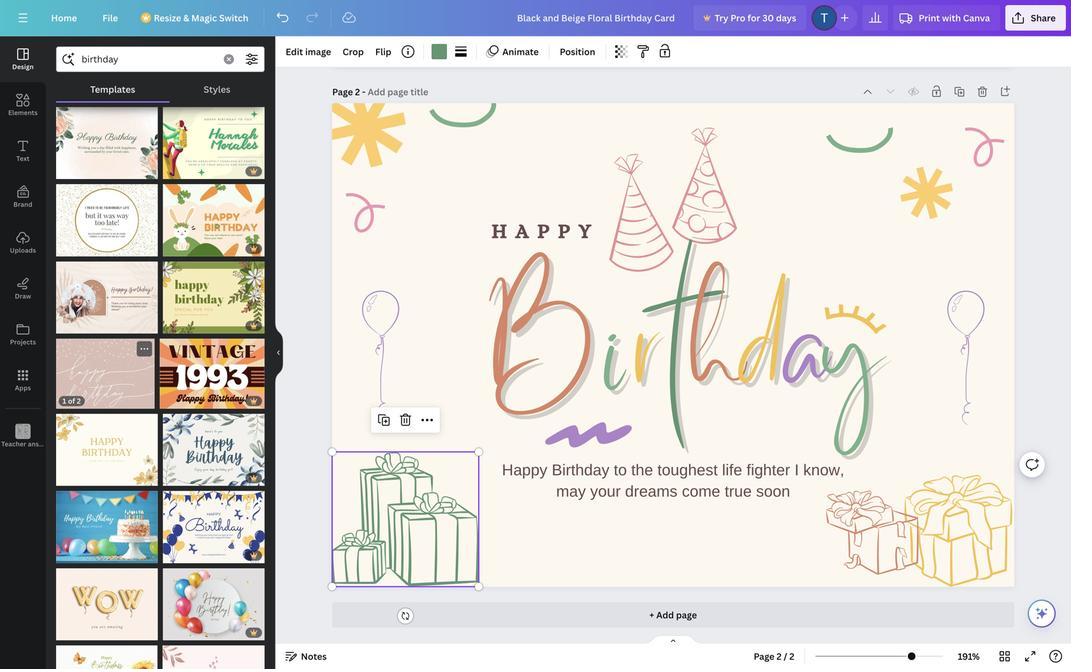 Task type: describe. For each thing, give the bounding box(es) containing it.
fighter
[[747, 462, 791, 479]]

styles button
[[169, 77, 265, 101]]

happy
[[502, 462, 548, 479]]

191%
[[958, 651, 980, 663]]

blue playful happy birthday card image
[[56, 491, 158, 564]]

main menu bar
[[0, 0, 1071, 36]]

edit
[[286, 46, 303, 58]]

design
[[12, 63, 34, 71]]

page 2 / 2 button
[[749, 647, 800, 667]]

your
[[590, 483, 621, 501]]

1 of 2
[[63, 396, 81, 406]]

flip button
[[370, 41, 397, 62]]

to
[[614, 462, 627, 479]]

share button
[[1006, 5, 1066, 31]]

projects button
[[0, 312, 46, 358]]

elements
[[8, 108, 38, 117]]

add
[[657, 609, 674, 622]]

with
[[942, 12, 961, 24]]

templates button
[[56, 77, 169, 101]]

days
[[776, 12, 797, 24]]

;
[[22, 441, 24, 448]]

resize & magic switch
[[154, 12, 248, 24]]

may your dreams come true soon
[[556, 483, 791, 501]]

blue playful happy birthday card group
[[56, 484, 158, 564]]

side panel tab list
[[0, 36, 66, 460]]

crop button
[[338, 41, 369, 62]]

print with canva button
[[894, 5, 1001, 31]]

crop
[[343, 46, 364, 58]]

hide image
[[275, 322, 283, 384]]

brand button
[[0, 174, 46, 220]]

green and cream professional climb birthday card image
[[163, 107, 265, 179]]

apps
[[15, 384, 31, 393]]

yellow floral happy birthday card group
[[56, 406, 158, 486]]

30
[[763, 12, 774, 24]]

Design title text field
[[507, 5, 689, 31]]

yellow watercolor flowers sunflower happy birthday card group
[[56, 638, 157, 670]]

page 2 -
[[332, 86, 368, 98]]

styles
[[204, 83, 230, 95]]

home link
[[41, 5, 87, 31]]

&
[[183, 12, 189, 24]]

home
[[51, 12, 77, 24]]

191% button
[[948, 647, 990, 667]]

+
[[650, 609, 654, 622]]

notes
[[301, 651, 327, 663]]

life
[[722, 462, 743, 479]]

edit image button
[[281, 41, 336, 62]]

uploads
[[10, 246, 36, 255]]

try pro for 30 days button
[[694, 5, 807, 31]]

page
[[676, 609, 697, 622]]

canva
[[963, 12, 990, 24]]

switch
[[219, 12, 248, 24]]

draw button
[[0, 266, 46, 312]]

pro
[[731, 12, 746, 24]]

brown and orange happy 30th birthday card group
[[160, 331, 265, 409]]

may
[[556, 483, 586, 501]]

file button
[[92, 5, 128, 31]]

image
[[305, 46, 331, 58]]

r
[[632, 229, 657, 470]]

happy
[[492, 220, 600, 242]]

orange foodie bunny's birthday card image
[[163, 184, 265, 257]]

Page title text field
[[368, 85, 430, 98]]

+ add page button
[[332, 603, 1015, 628]]

uploads button
[[0, 220, 46, 266]]

show pages image
[[643, 635, 704, 645]]

d
[[741, 229, 785, 470]]

t
[[662, 229, 688, 470]]

green and yellow floral themed birthday card image
[[163, 262, 265, 334]]

a
[[788, 229, 831, 470]]

i r t h d a y
[[607, 229, 887, 470]]

toughest
[[658, 462, 718, 479]]

canva assistant image
[[1034, 607, 1050, 622]]

page for page 2 -
[[332, 86, 353, 98]]

print
[[919, 12, 940, 24]]

-
[[362, 86, 366, 98]]

h
[[691, 229, 747, 470]]

Use 5+ words to describe... search field
[[82, 47, 216, 71]]

i
[[795, 462, 799, 479]]

animate
[[503, 46, 539, 58]]

brown & beige modern pastel bohemian happy birthday card group
[[56, 254, 158, 334]]

of
[[68, 396, 75, 406]]

edit image
[[286, 46, 331, 58]]

blush pink minimalist illustrated happy birthday greeting card group
[[56, 339, 155, 409]]



Task type: locate. For each thing, give the bounding box(es) containing it.
green and yellow floral themed birthday card group
[[163, 254, 265, 334]]

yellow floral happy birthday card image
[[56, 414, 158, 486]]

gold pastel wow motivational birthday card group
[[56, 561, 158, 641]]

teacher answer keys
[[1, 440, 66, 449]]

white & gold dots belated birthday card image
[[56, 184, 158, 257]]

happy birthday to the toughest life fighter i know,
[[502, 462, 845, 479]]

share
[[1031, 12, 1056, 24]]

come
[[682, 483, 721, 501]]

page inside button
[[754, 651, 775, 663]]

for
[[748, 12, 761, 24]]

2 left -
[[355, 86, 360, 98]]

projects
[[10, 338, 36, 347]]

happy birthday greeting card group
[[163, 561, 265, 641]]

try
[[715, 12, 729, 24]]

green and peach floral happy birthday card image
[[56, 107, 158, 179]]

1
[[63, 396, 66, 406]]

watercolor blue foliage birthday card image
[[163, 414, 265, 486]]

apps button
[[0, 358, 46, 404]]

position button
[[555, 41, 601, 62]]

text
[[16, 154, 30, 163]]

green and peach floral happy birthday card group
[[56, 99, 158, 179]]

white & gold dots belated birthday card group
[[56, 177, 158, 257]]

page
[[332, 86, 353, 98], [754, 651, 775, 663]]

2 right the of
[[77, 396, 81, 406]]

orange foodie bunny's birthday card group
[[163, 177, 265, 257]]

brown and orange happy 30th birthday card image
[[160, 339, 265, 409]]

brown & beige modern pastel bohemian happy birthday card image
[[56, 262, 158, 334]]

yellow and white illustrative happy birthday card landscape image
[[163, 491, 265, 564]]

birthday
[[552, 462, 610, 479]]

draw
[[15, 292, 31, 301]]

1 vertical spatial page
[[754, 651, 775, 663]]

templates
[[90, 83, 135, 95]]

true
[[725, 483, 752, 501]]

resize
[[154, 12, 181, 24]]

y
[[825, 229, 887, 470]]

1 horizontal spatial page
[[754, 651, 775, 663]]

magic
[[191, 12, 217, 24]]

happy birthday greeting card image
[[163, 569, 265, 641]]

gold pastel wow motivational birthday card image
[[56, 569, 158, 641]]

b
[[485, 219, 598, 460]]

keys
[[52, 440, 66, 449]]

flip
[[375, 46, 392, 58]]

watercolor blue foliage birthday card group
[[163, 406, 265, 486]]

2
[[355, 86, 360, 98], [77, 396, 81, 406], [777, 651, 782, 663], [790, 651, 795, 663]]

try pro for 30 days
[[715, 12, 797, 24]]

the
[[632, 462, 653, 479]]

elements button
[[0, 82, 46, 128]]

yellow and white illustrative happy birthday card landscape group
[[163, 484, 265, 564]]

0 vertical spatial page
[[332, 86, 353, 98]]

2 left /
[[777, 651, 782, 663]]

resize & magic switch button
[[133, 5, 259, 31]]

position
[[560, 46, 596, 58]]

#5b9670 image
[[432, 44, 447, 59]]

#5b9670 image
[[432, 44, 447, 59]]

0 horizontal spatial page
[[332, 86, 353, 98]]

page left /
[[754, 651, 775, 663]]

brand
[[13, 200, 33, 209]]

design button
[[0, 36, 46, 82]]

text button
[[0, 128, 46, 174]]

animate button
[[482, 41, 544, 62]]

congratulation card image
[[163, 646, 265, 670]]

notes button
[[281, 647, 332, 667]]

page 2 / 2
[[754, 651, 795, 663]]

page left -
[[332, 86, 353, 98]]

dreams
[[625, 483, 678, 501]]

/
[[784, 651, 788, 663]]

+ add page
[[650, 609, 697, 622]]

know,
[[804, 462, 845, 479]]

page for page 2 / 2
[[754, 651, 775, 663]]

i
[[607, 229, 632, 470]]

print with canva
[[919, 12, 990, 24]]

yellow watercolor flowers sunflower happy birthday card image
[[56, 646, 157, 670]]

teacher
[[1, 440, 26, 449]]

2 inside 'blush pink minimalist illustrated happy birthday greeting card' group
[[77, 396, 81, 406]]

congratulation card group
[[163, 638, 265, 670]]

soon
[[756, 483, 791, 501]]

green and cream professional climb birthday card group
[[163, 99, 265, 179]]

answer
[[28, 440, 50, 449]]

2 right /
[[790, 651, 795, 663]]

file
[[103, 12, 118, 24]]



Task type: vqa. For each thing, say whether or not it's contained in the screenshot.
PRESENTATION BY DAYDREAM DESIGNS
no



